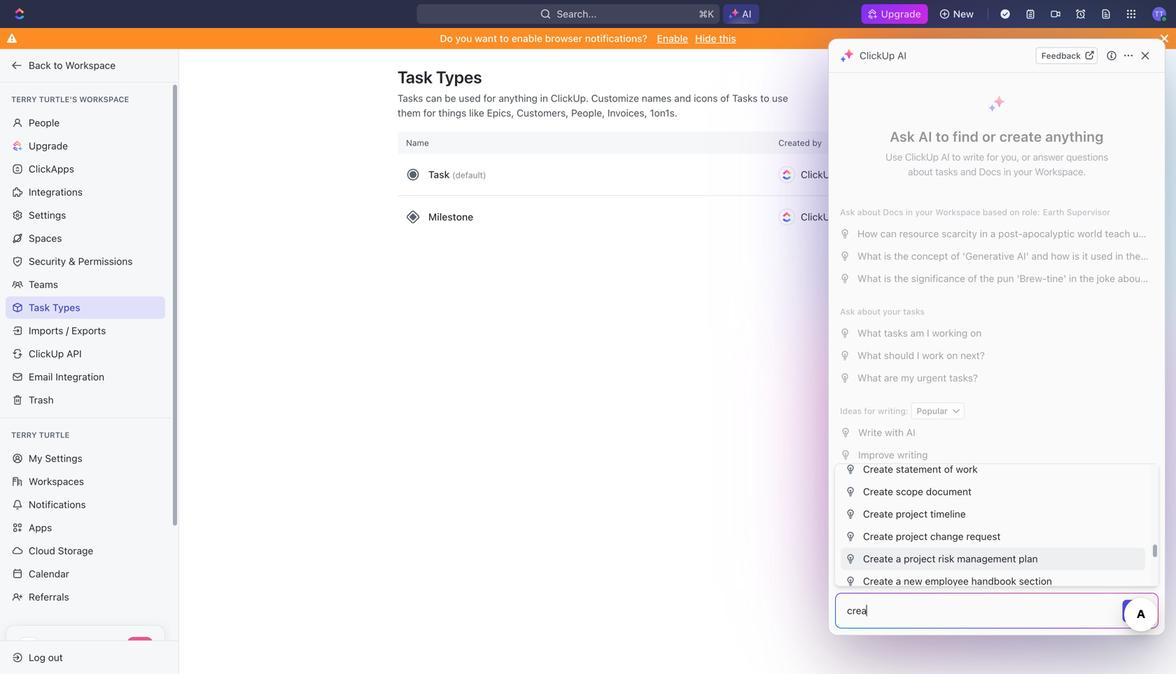 Task type: locate. For each thing, give the bounding box(es) containing it.
terry turtle's workspace
[[11, 95, 129, 104]]

0 horizontal spatial docs
[[883, 207, 904, 217]]

of right icons
[[721, 92, 730, 104]]

create
[[870, 71, 901, 83], [863, 464, 893, 475], [863, 486, 893, 497], [863, 508, 893, 520], [863, 531, 893, 542], [863, 553, 893, 565], [863, 576, 893, 587]]

ask for ask ai to find or create anything
[[890, 128, 915, 145]]

1 horizontal spatial docs
[[979, 166, 1001, 178]]

or right you,
[[1022, 151, 1031, 163]]

0 vertical spatial ask
[[890, 128, 915, 145]]

is up ask about your tasks
[[884, 273, 892, 284]]

i
[[927, 327, 930, 339], [917, 350, 920, 361]]

1 vertical spatial a
[[896, 553, 901, 565]]

1 horizontal spatial or
[[1022, 151, 1031, 163]]

concept
[[912, 250, 948, 262]]

to
[[500, 33, 509, 44], [54, 60, 63, 71], [761, 92, 770, 104], [936, 128, 950, 145], [952, 151, 961, 163]]

1 vertical spatial task types
[[29, 302, 80, 313]]

0 vertical spatial upgrade
[[881, 8, 921, 20]]

1 vertical spatial can
[[881, 228, 897, 239]]

1 horizontal spatial used
[[1091, 250, 1113, 262]]

types inside task types link
[[53, 302, 80, 313]]

create for create a project risk management plan
[[863, 553, 893, 565]]

ask about docs in your workspace based on role: earth supervisor
[[840, 207, 1111, 217]]

upgrade up 'clickup ai'
[[881, 8, 921, 20]]

anything
[[499, 92, 538, 104], [1046, 128, 1104, 145]]

a for employee
[[896, 576, 901, 587]]

names
[[642, 92, 672, 104]]

create inside button
[[870, 71, 901, 83]]

of inside what is the significance of the pun 'brew-tine' in the joke about ai and button
[[968, 273, 977, 284]]

0 horizontal spatial on
[[947, 350, 958, 361]]

i inside 'button'
[[927, 327, 930, 339]]

can
[[426, 92, 442, 104], [881, 228, 897, 239]]

1 vertical spatial upgrade
[[29, 140, 68, 152]]

2 vertical spatial on
[[947, 350, 958, 361]]

in inside tasks can be used for anything in clickup. customize names and icons of tasks to use them for things like epics, customers, people, invoices, 1on1s.
[[540, 92, 548, 104]]

project down scope on the bottom right of the page
[[896, 508, 928, 520]]

ai down context
[[1147, 273, 1156, 284]]

in down teach
[[1116, 250, 1124, 262]]

project for timeline
[[896, 508, 928, 520]]

to left find
[[936, 128, 950, 145]]

1 vertical spatial settings
[[45, 453, 82, 464]]

apocalyptic
[[1023, 228, 1075, 239]]

the left pun
[[980, 273, 995, 284]]

or right find
[[982, 128, 996, 145]]

apps link
[[6, 517, 165, 539]]

is left concept
[[884, 250, 892, 262]]

0 horizontal spatial task types
[[29, 302, 80, 313]]

0 vertical spatial docs
[[979, 166, 1001, 178]]

i inside button
[[917, 350, 920, 361]]

1 horizontal spatial anything
[[1046, 128, 1104, 145]]

can inside tasks can be used for anything in clickup. customize names and icons of tasks to use them for things like epics, customers, people, invoices, 1on1s.
[[426, 92, 442, 104]]

your up resource
[[915, 207, 933, 217]]

popular
[[917, 406, 948, 416]]

can left 'be'
[[426, 92, 442, 104]]

2 vertical spatial tasks
[[884, 327, 908, 339]]

settings up spaces
[[29, 209, 66, 221]]

out
[[48, 652, 63, 663]]

and down context
[[1159, 273, 1175, 284]]

task types up 'be'
[[398, 67, 482, 87]]

0 horizontal spatial upgrade
[[29, 140, 68, 152]]

create task type
[[870, 71, 950, 83]]

of down scarcity
[[951, 250, 960, 262]]

am
[[911, 327, 924, 339]]

create a new employee handbook section button
[[841, 570, 1146, 593]]

and inside button
[[1159, 273, 1175, 284]]

docs
[[979, 166, 1001, 178], [883, 207, 904, 217]]

create a new employee handbook section
[[863, 576, 1052, 587]]

clickup ai
[[860, 50, 907, 61]]

0 horizontal spatial used
[[459, 92, 481, 104]]

1 what from the top
[[858, 250, 882, 262]]

0 horizontal spatial upgrade link
[[6, 135, 165, 157]]

tasks left the am
[[884, 327, 908, 339]]

2 vertical spatial workspace
[[936, 207, 981, 217]]

is inside button
[[884, 273, 892, 284]]

(default)
[[452, 170, 486, 180]]

a
[[991, 228, 996, 239], [896, 553, 901, 565], [896, 576, 901, 587]]

this
[[719, 33, 736, 44]]

create inside 'create a project risk management plan' button
[[863, 553, 893, 565]]

settings link
[[6, 204, 165, 227]]

can inside button
[[881, 228, 897, 239]]

ai inside what is the significance of the pun 'brew-tine' in the joke about ai and button
[[1147, 273, 1156, 284]]

my settings
[[29, 453, 82, 464]]

upgrade link up 'clickup ai'
[[862, 4, 928, 24]]

what down ask about your tasks
[[858, 327, 882, 339]]

in down you,
[[1004, 166, 1011, 178]]

anything up questions
[[1046, 128, 1104, 145]]

1 horizontal spatial task types
[[398, 67, 482, 87]]

and down write
[[961, 166, 977, 178]]

terry
[[11, 95, 37, 104], [11, 431, 37, 440]]

the left concept
[[894, 250, 909, 262]]

0 vertical spatial terry
[[11, 95, 37, 104]]

and right ai'
[[1032, 250, 1049, 262]]

improve writing button
[[836, 444, 1158, 466]]

hide
[[695, 33, 717, 44]]

1 horizontal spatial types
[[436, 67, 482, 87]]

0 vertical spatial used
[[459, 92, 481, 104]]

b
[[1175, 228, 1176, 239]]

anything up epics,
[[499, 92, 538, 104]]

work up document
[[956, 464, 978, 475]]

invoices,
[[608, 107, 647, 119]]

statement
[[896, 464, 942, 475]]

2 vertical spatial your
[[883, 307, 901, 317]]

on
[[1010, 207, 1020, 217], [971, 327, 982, 339], [947, 350, 958, 361]]

to left use
[[761, 92, 770, 104]]

it
[[1083, 250, 1088, 262]]

what are my urgent tasks? button
[[835, 367, 1160, 389]]

ai right with at the bottom of the page
[[907, 427, 916, 438]]

1 vertical spatial project
[[896, 531, 928, 542]]

task inside button
[[903, 71, 924, 83]]

in right tine'
[[1069, 273, 1077, 284]]

ai right ⌘k
[[742, 8, 752, 20]]

0 horizontal spatial anything
[[499, 92, 538, 104]]

1 horizontal spatial upgrade
[[881, 8, 921, 20]]

what for what should i work on next?
[[858, 350, 882, 361]]

tasks left use
[[732, 92, 758, 104]]

management
[[957, 553, 1016, 565]]

0 vertical spatial work
[[922, 350, 944, 361]]

0 vertical spatial i
[[927, 327, 930, 339]]

in up customers,
[[540, 92, 548, 104]]

0 vertical spatial anything
[[499, 92, 538, 104]]

people link
[[6, 112, 165, 134]]

tasks up the am
[[903, 307, 925, 317]]

a down create project change request
[[896, 553, 901, 565]]

in up 'generative
[[980, 228, 988, 239]]

work for i
[[922, 350, 944, 361]]

are
[[884, 372, 899, 384]]

create for create project timeline
[[863, 508, 893, 520]]

a left new
[[896, 576, 901, 587]]

terry up my at the left bottom
[[11, 431, 37, 440]]

browser
[[545, 33, 583, 44]]

terry up people
[[11, 95, 37, 104]]

1 horizontal spatial can
[[881, 228, 897, 239]]

task types up imports
[[29, 302, 80, 313]]

2 tasks from the left
[[732, 92, 758, 104]]

working
[[932, 327, 968, 339]]

teach
[[1105, 228, 1131, 239]]

1 vertical spatial ask
[[840, 207, 855, 217]]

clickup inside clickup api link
[[29, 348, 64, 360]]

workspace up terry turtle's workspace
[[65, 60, 116, 71]]

0 vertical spatial tasks
[[935, 166, 958, 178]]

work
[[922, 350, 944, 361], [956, 464, 978, 475]]

1 vertical spatial terry
[[11, 431, 37, 440]]

to right want
[[500, 33, 509, 44]]

1 vertical spatial docs
[[883, 207, 904, 217]]

exports
[[72, 325, 106, 336]]

is for what is the concept of 'generative ai' and how is it used in the context
[[884, 250, 892, 262]]

clickup
[[860, 50, 895, 61], [905, 151, 939, 163], [801, 169, 836, 180], [801, 211, 836, 223], [29, 348, 64, 360]]

1 horizontal spatial i
[[927, 327, 930, 339]]

for up epics,
[[484, 92, 496, 104]]

4 what from the top
[[858, 350, 882, 361]]

docs down write
[[979, 166, 1001, 178]]

tasks
[[935, 166, 958, 178], [903, 307, 925, 317], [884, 327, 908, 339]]

2 vertical spatial a
[[896, 576, 901, 587]]

3 what from the top
[[858, 327, 882, 339]]

1 horizontal spatial tasks
[[732, 92, 758, 104]]

0 horizontal spatial tasks
[[398, 92, 423, 104]]

in
[[540, 92, 548, 104], [1004, 166, 1011, 178], [906, 207, 913, 217], [980, 228, 988, 239], [1116, 250, 1124, 262], [1069, 273, 1077, 284]]

by
[[813, 138, 822, 148]]

project down create project timeline in the right of the page
[[896, 531, 928, 542]]

2 horizontal spatial on
[[1010, 207, 1020, 217]]

in inside ask ai to find or create anything use clickup ai to write for you, or answer questions about tasks and docs in your workspace.
[[1004, 166, 1011, 178]]

what for what is the concept of 'generative ai' and how is it used in the context
[[858, 250, 882, 262]]

next?
[[961, 350, 985, 361]]

create inside create project change request button
[[863, 531, 893, 542]]

us
[[1133, 228, 1144, 239]]

ask inside ask ai to find or create anything use clickup ai to write for you, or answer questions about tasks and docs in your workspace.
[[890, 128, 915, 145]]

task left type
[[903, 71, 924, 83]]

what up ask about your tasks
[[858, 273, 882, 284]]

workspace up people link
[[79, 95, 129, 104]]

based
[[983, 207, 1008, 217]]

on left role:
[[1010, 207, 1020, 217]]

for
[[484, 92, 496, 104], [423, 107, 436, 119], [987, 151, 999, 163], [864, 406, 876, 416]]

2 vertical spatial ask
[[840, 307, 855, 317]]

upgrade up clickapps
[[29, 140, 68, 152]]

create scope document button
[[841, 481, 1146, 503]]

docs up resource
[[883, 207, 904, 217]]

1 vertical spatial on
[[971, 327, 982, 339]]

used up 'like'
[[459, 92, 481, 104]]

what for what tasks am i working on
[[858, 327, 882, 339]]

1 horizontal spatial on
[[971, 327, 982, 339]]

what left are
[[858, 372, 882, 384]]

for left you,
[[987, 151, 999, 163]]

settings up workspaces
[[45, 453, 82, 464]]

write
[[859, 427, 882, 438]]

can for how
[[881, 228, 897, 239]]

pun
[[997, 273, 1014, 284]]

2 terry from the top
[[11, 431, 37, 440]]

security
[[29, 256, 66, 267]]

answer
[[1033, 151, 1064, 163]]

1 vertical spatial anything
[[1046, 128, 1104, 145]]

1 vertical spatial your
[[915, 207, 933, 217]]

0 vertical spatial settings
[[29, 209, 66, 221]]

what are my urgent tasks?
[[858, 372, 978, 384]]

create for create project change request
[[863, 531, 893, 542]]

workspace up scarcity
[[936, 207, 981, 217]]

tasks inside ask ai to find or create anything use clickup ai to write for you, or answer questions about tasks and docs in your workspace.
[[935, 166, 958, 178]]

task up them
[[398, 67, 433, 87]]

used right it
[[1091, 250, 1113, 262]]

work up the "urgent"
[[922, 350, 944, 361]]

calendar
[[29, 568, 69, 580]]

tasks inside 'button'
[[884, 327, 908, 339]]

in inside what is the concept of 'generative ai' and how is it used in the context 'button'
[[1116, 250, 1124, 262]]

0 horizontal spatial can
[[426, 92, 442, 104]]

types up imports / exports
[[53, 302, 80, 313]]

task down teams
[[29, 302, 50, 313]]

workspace.
[[1035, 166, 1086, 178]]

upgrade link down people link
[[6, 135, 165, 157]]

0 horizontal spatial work
[[922, 350, 944, 361]]

can right 'how'
[[881, 228, 897, 239]]

create inside the "create scope document" button
[[863, 486, 893, 497]]

1 vertical spatial used
[[1091, 250, 1113, 262]]

of up document
[[944, 464, 954, 475]]

i right the am
[[927, 327, 930, 339]]

2 what from the top
[[858, 273, 882, 284]]

create inside create project timeline button
[[863, 508, 893, 520]]

enable
[[657, 33, 688, 44]]

back to workspace
[[29, 60, 116, 71]]

what left "should"
[[858, 350, 882, 361]]

workspace inside "button"
[[65, 60, 116, 71]]

epics,
[[487, 107, 514, 119]]

1 vertical spatial tasks
[[903, 307, 925, 317]]

search...
[[557, 8, 597, 20]]

2 horizontal spatial your
[[1014, 166, 1033, 178]]

what down 'how'
[[858, 250, 882, 262]]

timeline
[[931, 508, 966, 520]]

task (default)
[[429, 169, 486, 180]]

to left write
[[952, 151, 961, 163]]

of inside what is the concept of 'generative ai' and how is it used in the context 'button'
[[951, 250, 960, 262]]

0 vertical spatial upgrade link
[[862, 4, 928, 24]]

0 horizontal spatial your
[[883, 307, 901, 317]]

1 horizontal spatial work
[[956, 464, 978, 475]]

and inside tasks can be used for anything in clickup. customize names and icons of tasks to use them for things like epics, customers, people, invoices, 1on1s.
[[674, 92, 691, 104]]

write with ai button
[[836, 422, 1158, 444]]

the down us
[[1126, 250, 1141, 262]]

docs inside ask ai to find or create anything use clickup ai to write for you, or answer questions about tasks and docs in your workspace.
[[979, 166, 1001, 178]]

create inside create a new employee handbook section button
[[863, 576, 893, 587]]

and
[[674, 92, 691, 104], [961, 166, 977, 178], [1032, 250, 1049, 262], [1159, 273, 1175, 284]]

about right 'joke'
[[1118, 273, 1144, 284]]

0 horizontal spatial or
[[982, 128, 996, 145]]

trash
[[29, 394, 54, 406]]

1 vertical spatial work
[[956, 464, 978, 475]]

customers,
[[517, 107, 569, 119]]

tasks down find
[[935, 166, 958, 178]]

improve
[[859, 449, 895, 461]]

types up 'be'
[[436, 67, 482, 87]]

generate template
[[859, 472, 943, 483]]

project up new
[[904, 553, 936, 565]]

a left the post-
[[991, 228, 996, 239]]

work for of
[[956, 464, 978, 475]]

and left icons
[[674, 92, 691, 104]]

create a project risk management plan button
[[841, 548, 1146, 570]]

tasks
[[398, 92, 423, 104], [732, 92, 758, 104]]

i right "should"
[[917, 350, 920, 361]]

0 horizontal spatial i
[[917, 350, 920, 361]]

log
[[29, 652, 45, 663]]

ask
[[890, 128, 915, 145], [840, 207, 855, 217], [840, 307, 855, 317]]

should
[[884, 350, 915, 361]]

1 vertical spatial types
[[53, 302, 80, 313]]

upgrade
[[881, 8, 921, 20], [29, 140, 68, 152]]

about up resource
[[908, 166, 933, 178]]

2 vertical spatial project
[[904, 553, 936, 565]]

terry for people
[[11, 95, 37, 104]]

1 vertical spatial or
[[1022, 151, 1031, 163]]

0 vertical spatial can
[[426, 92, 442, 104]]

to right back at left top
[[54, 60, 63, 71]]

tasks up them
[[398, 92, 423, 104]]

of down 'generative
[[968, 273, 977, 284]]

0 vertical spatial your
[[1014, 166, 1033, 178]]

your down you,
[[1014, 166, 1033, 178]]

turtle's
[[39, 95, 77, 104]]

0 horizontal spatial types
[[53, 302, 80, 313]]

email
[[29, 371, 53, 383]]

1 terry from the top
[[11, 95, 37, 104]]

0 vertical spatial project
[[896, 508, 928, 520]]

milestone
[[429, 211, 473, 223]]

on left next?
[[947, 350, 958, 361]]

clickup inside ask ai to find or create anything use clickup ai to write for you, or answer questions about tasks and docs in your workspace.
[[905, 151, 939, 163]]

on up next?
[[971, 327, 982, 339]]

1 vertical spatial workspace
[[79, 95, 129, 104]]

types
[[436, 67, 482, 87], [53, 302, 80, 313]]

create inside create statement of work button
[[863, 464, 893, 475]]

ai inside ai button
[[742, 8, 752, 20]]

1 vertical spatial i
[[917, 350, 920, 361]]

0 vertical spatial workspace
[[65, 60, 116, 71]]

5 what from the top
[[858, 372, 882, 384]]

your up the what tasks am i working on
[[883, 307, 901, 317]]

create for create a new employee handbook section
[[863, 576, 893, 587]]

project inside button
[[896, 508, 928, 520]]

ai up the create task type button at right
[[898, 50, 907, 61]]

significance
[[912, 273, 966, 284]]

anything inside ask ai to find or create anything use clickup ai to write for you, or answer questions about tasks and docs in your workspace.
[[1046, 128, 1104, 145]]



Task type: describe. For each thing, give the bounding box(es) containing it.
create statement of work button
[[841, 458, 1146, 481]]

project for change
[[896, 531, 928, 542]]

used inside tasks can be used for anything in clickup. customize names and icons of tasks to use them for things like epics, customers, people, invoices, 1on1s.
[[459, 92, 481, 104]]

type
[[927, 71, 950, 83]]

integrations
[[29, 186, 83, 198]]

popular button
[[911, 403, 965, 419]]

create for create scope document
[[863, 486, 893, 497]]

upgrade for the bottom upgrade link
[[29, 140, 68, 152]]

on inside button
[[947, 350, 958, 361]]

used inside 'button'
[[1091, 250, 1113, 262]]

questions
[[1066, 151, 1109, 163]]

terry turtle
[[11, 431, 69, 440]]

calendar link
[[6, 563, 165, 585]]

create for create statement of work
[[863, 464, 893, 475]]

clickapps
[[29, 163, 74, 175]]

'brew-
[[1017, 273, 1047, 284]]

earth
[[1043, 207, 1065, 217]]

⏎
[[1131, 605, 1141, 617]]

popular button
[[911, 403, 965, 419]]

create for create task type
[[870, 71, 901, 83]]

ai inside write with ai button
[[907, 427, 916, 438]]

0 vertical spatial or
[[982, 128, 996, 145]]

what for what are my urgent tasks?
[[858, 372, 882, 384]]

ask ai to find or create anything use clickup ai to write for you, or answer questions about tasks and docs in your workspace.
[[886, 128, 1109, 178]]

apps
[[29, 522, 52, 534]]

my settings link
[[6, 447, 165, 470]]

about up the what tasks am i working on
[[858, 307, 881, 317]]

in up resource
[[906, 207, 913, 217]]

1 tasks from the left
[[398, 92, 423, 104]]

create statement of work
[[863, 464, 978, 475]]

imports
[[29, 325, 63, 336]]

workspaces link
[[6, 471, 165, 493]]

scope
[[896, 486, 924, 497]]

create project timeline
[[863, 508, 966, 520]]

what tasks am i working on
[[858, 327, 982, 339]]

1 horizontal spatial your
[[915, 207, 933, 217]]

context
[[1144, 250, 1176, 262]]

0 vertical spatial task types
[[398, 67, 482, 87]]

upgrade for the rightmost upgrade link
[[881, 8, 921, 20]]

things
[[439, 107, 467, 119]]

generate template button
[[836, 466, 1158, 489]]

create project change request button
[[841, 526, 1146, 548]]

ask about your tasks
[[840, 307, 925, 317]]

find
[[953, 128, 979, 145]]

back
[[29, 60, 51, 71]]

urgent
[[917, 372, 947, 384]]

tasks?
[[949, 372, 978, 384]]

about left b
[[1147, 228, 1173, 239]]

anything inside tasks can be used for anything in clickup. customize names and icons of tasks to use them for things like epics, customers, people, invoices, 1on1s.
[[499, 92, 538, 104]]

for right ideas
[[864, 406, 876, 416]]

tasks can be used for anything in clickup. customize names and icons of tasks to use them for things like epics, customers, people, invoices, 1on1s.
[[398, 92, 788, 119]]

what for what is the significance of the pun 'brew-tine' in the joke about ai and 
[[858, 273, 882, 284]]

terry for my settings
[[11, 431, 37, 440]]

about inside ask ai to find or create anything use clickup ai to write for you, or answer questions about tasks and docs in your workspace.
[[908, 166, 933, 178]]

email integration link
[[6, 366, 165, 388]]

of inside tasks can be used for anything in clickup. customize names and icons of tasks to use them for things like epics, customers, people, invoices, 1on1s.
[[721, 92, 730, 104]]

ai left find
[[919, 128, 933, 145]]

workspace for back to workspace
[[65, 60, 116, 71]]

/
[[66, 325, 69, 336]]

clickapps link
[[6, 158, 165, 180]]

of inside create statement of work button
[[944, 464, 954, 475]]

tt
[[1155, 10, 1164, 18]]

security & permissions
[[29, 256, 133, 267]]

can for tasks
[[426, 92, 442, 104]]

&
[[69, 256, 75, 267]]

what should i work on next? button
[[835, 345, 1160, 367]]

role:
[[1022, 207, 1040, 217]]

notifications?
[[585, 33, 648, 44]]

on inside 'button'
[[971, 327, 982, 339]]

for inside ask ai to find or create anything use clickup ai to write for you, or answer questions about tasks and docs in your workspace.
[[987, 151, 999, 163]]

security & permissions link
[[6, 250, 165, 273]]

a for risk
[[896, 553, 901, 565]]

do you want to enable browser notifications? enable hide this
[[440, 33, 736, 44]]

like
[[469, 107, 484, 119]]

and inside 'button'
[[1032, 250, 1049, 262]]

email integration
[[29, 371, 104, 383]]

is for what is the significance of the pun 'brew-tine' in the joke about ai and 
[[884, 273, 892, 284]]

handbook
[[972, 576, 1017, 587]]

new
[[954, 8, 974, 20]]

the left significance
[[894, 273, 909, 284]]

in inside what is the significance of the pun 'brew-tine' in the joke about ai and button
[[1069, 273, 1077, 284]]

my
[[901, 372, 915, 384]]

request
[[967, 531, 1001, 542]]

the left 'joke'
[[1080, 273, 1094, 284]]

ai left write
[[941, 151, 950, 163]]

writing
[[897, 449, 928, 461]]

teams
[[29, 279, 58, 290]]

about up 'how'
[[858, 207, 881, 217]]

storage
[[58, 545, 93, 557]]

log out button
[[6, 647, 167, 669]]

do
[[440, 33, 453, 44]]

section
[[1019, 576, 1052, 587]]

created by
[[779, 138, 822, 148]]

task left the (default)
[[429, 169, 450, 180]]

world
[[1078, 228, 1103, 239]]

log out
[[29, 652, 63, 663]]

to inside tasks can be used for anything in clickup. customize names and icons of tasks to use them for things like epics, customers, people, invoices, 1on1s.
[[761, 92, 770, 104]]

your inside ask ai to find or create anything use clickup ai to write for you, or answer questions about tasks and docs in your workspace.
[[1014, 166, 1033, 178]]

how
[[858, 228, 878, 239]]

improve writing
[[859, 449, 928, 461]]

document
[[926, 486, 972, 497]]

and inside ask ai to find or create anything use clickup ai to write for you, or answer questions about tasks and docs in your workspace.
[[961, 166, 977, 178]]

tine'
[[1047, 273, 1067, 284]]

change
[[931, 531, 964, 542]]

resource
[[900, 228, 939, 239]]

what tasks am i working on button
[[835, 322, 1160, 345]]

tt button
[[1148, 3, 1171, 25]]

create a project risk management plan
[[863, 553, 1038, 565]]

0 vertical spatial types
[[436, 67, 482, 87]]

ideas for writing:
[[840, 406, 909, 416]]

ai'
[[1017, 250, 1029, 262]]

ask for ask about docs in your workspace based on role:
[[840, 207, 855, 217]]

for right them
[[423, 107, 436, 119]]

1 horizontal spatial upgrade link
[[862, 4, 928, 24]]

0 vertical spatial on
[[1010, 207, 1020, 217]]

enable
[[512, 33, 543, 44]]

0 vertical spatial a
[[991, 228, 996, 239]]

joke
[[1097, 273, 1116, 284]]

in inside how can resource scarcity in a post-apocalyptic world teach us about b button
[[980, 228, 988, 239]]

workspace for terry turtle's workspace
[[79, 95, 129, 104]]

with
[[885, 427, 904, 438]]

what is the concept of 'generative ai' and how is it used in the context
[[858, 250, 1176, 262]]

to inside the "back to workspace" "button"
[[54, 60, 63, 71]]

how can resource scarcity in a post-apocalyptic world teach us about b button
[[835, 223, 1176, 245]]

referrals
[[29, 591, 69, 603]]

want
[[475, 33, 497, 44]]

notifications link
[[6, 494, 165, 516]]

is left it
[[1073, 250, 1080, 262]]

create scope document
[[863, 486, 972, 497]]

Ask, write, or search for anything text field
[[847, 604, 1113, 618]]

1 vertical spatial upgrade link
[[6, 135, 165, 157]]

permissions
[[78, 256, 133, 267]]



Task type: vqa. For each thing, say whether or not it's contained in the screenshot.
Sidebar NAVIGATION
no



